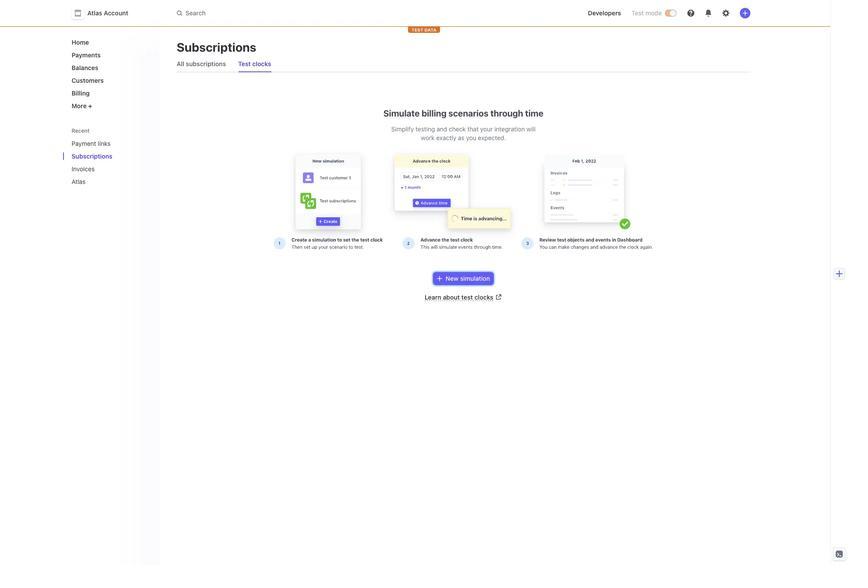 Task type: locate. For each thing, give the bounding box(es) containing it.
learn about test clocks link
[[425, 294, 503, 301]]

atlas left account
[[87, 9, 102, 17]]

atlas
[[87, 9, 102, 17], [72, 178, 86, 185]]

test inside test clocks link
[[238, 60, 251, 67]]

more +
[[72, 102, 92, 110]]

about
[[443, 294, 460, 301]]

atlas down invoices
[[72, 178, 86, 185]]

search
[[186, 9, 206, 17]]

customers link
[[68, 73, 152, 88]]

links
[[98, 140, 111, 147]]

0 vertical spatial test
[[632, 9, 644, 17]]

subscriptions down payment links
[[72, 152, 112, 160]]

test
[[412, 27, 424, 32]]

clocks
[[253, 60, 271, 67], [475, 294, 494, 301]]

1 horizontal spatial atlas
[[87, 9, 102, 17]]

1 vertical spatial subscriptions
[[72, 152, 112, 160]]

invoices
[[72, 165, 95, 173]]

through
[[491, 108, 524, 118]]

atlas inside button
[[87, 9, 102, 17]]

balances
[[72, 64, 98, 71]]

svg image
[[437, 276, 443, 281]]

0 horizontal spatial subscriptions
[[72, 152, 112, 160]]

home link
[[68, 35, 152, 50]]

1 horizontal spatial subscriptions
[[177, 40, 257, 54]]

time
[[526, 108, 544, 118]]

test clocks link
[[235, 58, 275, 70]]

0 vertical spatial subscriptions
[[177, 40, 257, 54]]

test for test clocks
[[238, 60, 251, 67]]

atlas link
[[68, 174, 140, 189]]

all subscriptions link
[[173, 58, 230, 70]]

developers
[[588, 9, 622, 17]]

0 horizontal spatial test
[[238, 60, 251, 67]]

simulate
[[384, 108, 420, 118]]

settings image
[[723, 10, 730, 17]]

0 vertical spatial atlas
[[87, 9, 102, 17]]

subscriptions
[[177, 40, 257, 54], [72, 152, 112, 160]]

clocks inside test clocks link
[[253, 60, 271, 67]]

subscriptions inside 'link'
[[72, 152, 112, 160]]

and
[[437, 125, 448, 133]]

simulation
[[461, 275, 490, 282]]

data
[[425, 27, 437, 32]]

subscriptions up subscriptions
[[177, 40, 257, 54]]

test right subscriptions
[[238, 60, 251, 67]]

1 horizontal spatial test
[[632, 9, 644, 17]]

1 horizontal spatial clocks
[[475, 294, 494, 301]]

subscriptions link
[[68, 149, 140, 163]]

1 vertical spatial test
[[238, 60, 251, 67]]

atlas inside recent element
[[72, 178, 86, 185]]

payments link
[[68, 48, 152, 62]]

test clocks
[[238, 60, 271, 67]]

all subscriptions
[[177, 60, 226, 67]]

0 horizontal spatial atlas
[[72, 178, 86, 185]]

tab list
[[173, 56, 751, 72]]

test
[[632, 9, 644, 17], [238, 60, 251, 67]]

1 vertical spatial clocks
[[475, 294, 494, 301]]

home
[[72, 39, 89, 46]]

1 vertical spatial atlas
[[72, 178, 86, 185]]

check
[[449, 125, 466, 133]]

testing
[[416, 125, 435, 133]]

atlas account button
[[72, 7, 137, 19]]

all
[[177, 60, 184, 67]]

0 vertical spatial clocks
[[253, 60, 271, 67]]

recent navigation links element
[[63, 127, 159, 189]]

test left mode on the right of page
[[632, 9, 644, 17]]

0 horizontal spatial clocks
[[253, 60, 271, 67]]

test data
[[412, 27, 437, 32]]



Task type: vqa. For each thing, say whether or not it's contained in the screenshot.
REVEAL TEST KEY
no



Task type: describe. For each thing, give the bounding box(es) containing it.
that
[[468, 125, 479, 133]]

expected.
[[478, 134, 506, 142]]

help image
[[688, 10, 695, 17]]

payment links link
[[68, 136, 140, 151]]

mode
[[646, 9, 662, 17]]

test
[[462, 294, 473, 301]]

tab list containing all subscriptions
[[173, 56, 751, 72]]

your
[[481, 125, 493, 133]]

exactly
[[437, 134, 457, 142]]

customers
[[72, 77, 104, 84]]

subscriptions
[[186, 60, 226, 67]]

as
[[458, 134, 465, 142]]

atlas for atlas
[[72, 178, 86, 185]]

simulate billing scenarios through time
[[384, 108, 544, 118]]

learn about test clocks
[[425, 294, 494, 301]]

core navigation links element
[[68, 35, 152, 113]]

simplify
[[392, 125, 414, 133]]

learn
[[425, 294, 442, 301]]

billing link
[[68, 86, 152, 100]]

account
[[104, 9, 128, 17]]

payment links
[[72, 140, 111, 147]]

work
[[421, 134, 435, 142]]

more
[[72, 102, 87, 110]]

billing
[[72, 89, 90, 97]]

test for test mode
[[632, 9, 644, 17]]

you
[[467, 134, 477, 142]]

invoices link
[[68, 162, 140, 176]]

scenarios
[[449, 108, 489, 118]]

test mode
[[632, 9, 662, 17]]

balances link
[[68, 60, 152, 75]]

payments
[[72, 51, 101, 59]]

new simulation
[[446, 275, 490, 282]]

atlas for atlas account
[[87, 9, 102, 17]]

Search search field
[[172, 5, 419, 21]]

atlas account
[[87, 9, 128, 17]]

payment
[[72, 140, 96, 147]]

new simulation button
[[434, 273, 494, 285]]

recent
[[72, 128, 90, 134]]

Search text field
[[172, 5, 419, 21]]

+
[[88, 102, 92, 110]]

billing
[[422, 108, 447, 118]]

simplify testing and check that your integration will work exactly as you expected.
[[392, 125, 536, 142]]

developers link
[[585, 6, 625, 20]]

will
[[527, 125, 536, 133]]

integration
[[495, 125, 525, 133]]

new
[[446, 275, 459, 282]]

recent element
[[63, 136, 159, 189]]



